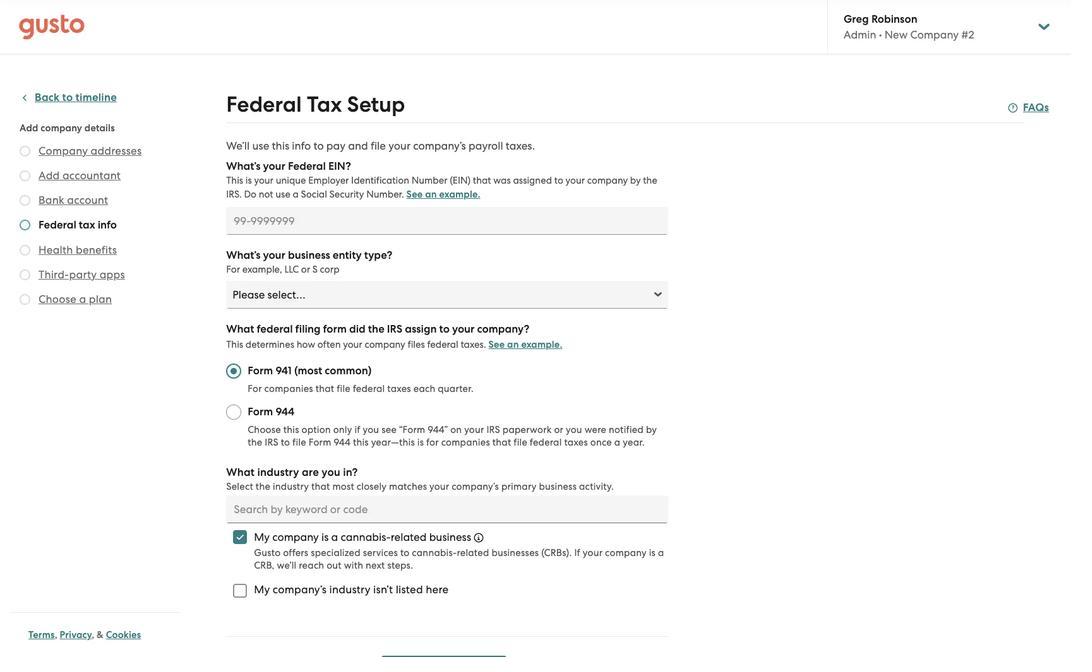 Task type: describe. For each thing, give the bounding box(es) containing it.
greg
[[844, 13, 870, 26]]

choose a plan
[[39, 293, 112, 306]]

companies inside form 944 choose this option only if you see "form 944" on your irs paperwork or you were notified by the irs to file form 944 this year—this is for companies that file federal taxes once a year.
[[442, 437, 490, 449]]

in?
[[343, 466, 358, 480]]

quarter.
[[438, 384, 474, 395]]

and
[[348, 140, 368, 152]]

your up unique
[[263, 160, 286, 173]]

1 horizontal spatial you
[[363, 425, 379, 436]]

0 vertical spatial industry
[[258, 466, 299, 480]]

listed
[[396, 584, 423, 597]]

llc
[[285, 264, 299, 276]]

tax
[[307, 92, 342, 118]]

what federal filing form did the irs assign to your company? this determines how often your company files federal taxes. see an example.
[[226, 323, 563, 351]]

was
[[494, 175, 511, 186]]

3 check image from the top
[[20, 220, 30, 231]]

if
[[575, 548, 581, 559]]

select
[[226, 482, 253, 493]]

form for form 944
[[248, 406, 273, 419]]

payroll
[[469, 140, 503, 152]]

s
[[313, 264, 318, 276]]

check image for health
[[20, 245, 30, 256]]

What's your Federal EIN? text field
[[226, 207, 669, 235]]

account
[[67, 194, 108, 207]]

bank account
[[39, 194, 108, 207]]

the inside the what industry are you in? select the industry that most closely matches your company's primary business activity.
[[256, 482, 271, 493]]

offers
[[283, 548, 309, 559]]

not
[[259, 189, 273, 200]]

see an example.
[[407, 189, 481, 200]]

your inside form 944 choose this option only if you see "form 944" on your irs paperwork or you were notified by the irs to file form 944 this year—this is for companies that file federal taxes once a year.
[[465, 425, 484, 436]]

next
[[366, 561, 385, 572]]

federal tax setup
[[226, 92, 405, 118]]

taxes inside form 941 (most common) for companies that file federal taxes each quarter.
[[388, 384, 411, 395]]

unique
[[276, 175, 306, 186]]

third-
[[39, 269, 69, 281]]

1 horizontal spatial 944
[[334, 437, 351, 449]]

0 horizontal spatial see
[[407, 189, 423, 200]]

timeline
[[76, 91, 117, 104]]

What industry are you in? field
[[226, 496, 669, 524]]

your inside the gusto offers specialized services to cannabis-related businesses (crbs). if your company is a crb, we'll reach out with next steps.
[[583, 548, 603, 559]]

irs inside what federal filing form did the irs assign to your company? this determines how often your company files federal taxes. see an example.
[[387, 323, 403, 336]]

federal for federal tax info
[[39, 219, 76, 232]]

do
[[244, 189, 257, 200]]

were
[[585, 425, 607, 436]]

steps.
[[388, 561, 413, 572]]

your left company?
[[453, 323, 475, 336]]

0 vertical spatial cannabis-
[[341, 532, 391, 544]]

party
[[69, 269, 97, 281]]

services
[[363, 548, 398, 559]]

1 , from the left
[[55, 630, 57, 641]]

tax
[[79, 219, 95, 232]]

is inside this is your unique employer identification number (ein) that was assigned to your company by the irs. do not use a social security number.
[[246, 175, 252, 186]]

example. inside what federal filing form did the irs assign to your company? this determines how often your company files federal taxes. see an example.
[[522, 339, 563, 351]]

we'll use this info to pay and file your company's payroll taxes.
[[226, 140, 535, 152]]

2 vertical spatial irs
[[265, 437, 279, 449]]

2 , from the left
[[92, 630, 94, 641]]

you inside the what industry are you in? select the industry that most closely matches your company's primary business activity.
[[322, 466, 341, 480]]

your right the assigned
[[566, 175, 585, 186]]

company inside what federal filing form did the irs assign to your company? this determines how often your company files federal taxes. see an example.
[[365, 339, 406, 351]]

company inside button
[[39, 145, 88, 157]]

what's your business entity type? for example, llc or s corp
[[226, 249, 393, 276]]

identification
[[351, 175, 410, 186]]

your up 'not'
[[254, 175, 274, 186]]

social
[[301, 189, 327, 200]]

1 vertical spatial federal
[[288, 160, 326, 173]]

taxes inside form 944 choose this option only if you see "form 944" on your irs paperwork or you were notified by the irs to file form 944 this year—this is for companies that file federal taxes once a year.
[[565, 437, 588, 449]]

privacy
[[60, 630, 92, 641]]

did
[[349, 323, 366, 336]]

944"
[[428, 425, 448, 436]]

1 horizontal spatial business
[[430, 532, 472, 544]]

we'll
[[277, 561, 297, 572]]

(most
[[294, 365, 322, 378]]

for
[[427, 437, 439, 449]]

details
[[85, 123, 115, 134]]

•
[[880, 28, 883, 41]]

irs.
[[226, 189, 242, 200]]

form for form 941 (most common)
[[248, 365, 273, 378]]

0 vertical spatial an
[[425, 189, 437, 200]]

for inside what's your business entity type? for example, llc or s corp
[[226, 264, 240, 276]]

what's your federal ein?
[[226, 160, 351, 173]]

0 horizontal spatial use
[[252, 140, 269, 152]]

ein?
[[329, 160, 351, 173]]

see an example. button for what's your federal ein?
[[407, 187, 481, 202]]

#2
[[962, 28, 975, 41]]

0 horizontal spatial 944
[[276, 406, 295, 419]]

that inside the what industry are you in? select the industry that most closely matches your company's primary business activity.
[[312, 482, 330, 493]]

cookies
[[106, 630, 141, 641]]

back to timeline
[[35, 91, 117, 104]]

2 vertical spatial this
[[353, 437, 369, 449]]

admin
[[844, 28, 877, 41]]

to inside form 944 choose this option only if you see "form 944" on your irs paperwork or you were notified by the irs to file form 944 this year—this is for companies that file federal taxes once a year.
[[281, 437, 290, 449]]

a inside this is your unique employer identification number (ein) that was assigned to your company by the irs. do not use a social security number.
[[293, 189, 299, 200]]

or inside form 944 choose this option only if you see "form 944" on your irs paperwork or you were notified by the irs to file form 944 this year—this is for companies that file federal taxes once a year.
[[555, 425, 564, 436]]

robinson
[[872, 13, 918, 26]]

this inside what federal filing form did the irs assign to your company? this determines how often your company files federal taxes. see an example.
[[226, 339, 243, 351]]

crb,
[[254, 561, 275, 572]]

2 vertical spatial industry
[[330, 584, 371, 597]]

terms
[[28, 630, 55, 641]]

my company's industry isn't listed here
[[254, 584, 449, 597]]

cookies button
[[106, 628, 141, 643]]

benefits
[[76, 244, 117, 257]]

My company's industry isn't listed here checkbox
[[226, 578, 254, 605]]

each
[[414, 384, 436, 395]]

is inside the gusto offers specialized services to cannabis-related businesses (crbs). if your company is a crb, we'll reach out with next steps.
[[650, 548, 656, 559]]

option
[[302, 425, 331, 436]]

reach
[[299, 561, 324, 572]]

0 vertical spatial this
[[272, 140, 290, 152]]

your up identification
[[389, 140, 411, 152]]

(ein)
[[450, 175, 471, 186]]

use inside this is your unique employer identification number (ein) that was assigned to your company by the irs. do not use a social security number.
[[276, 189, 291, 200]]

setup
[[347, 92, 405, 118]]

filing
[[296, 323, 321, 336]]

taxes. inside what federal filing form did the irs assign to your company? this determines how often your company files federal taxes. see an example.
[[461, 339, 487, 351]]

check image for choose
[[20, 295, 30, 305]]

my company is a cannabis-related business
[[254, 532, 472, 544]]

a inside the gusto offers specialized services to cannabis-related businesses (crbs). if your company is a crb, we'll reach out with next steps.
[[659, 548, 665, 559]]

related inside the gusto offers specialized services to cannabis-related businesses (crbs). if your company is a crb, we'll reach out with next steps.
[[457, 548, 490, 559]]

company's inside the what industry are you in? select the industry that most closely matches your company's primary business activity.
[[452, 482, 499, 493]]

faqs button
[[1009, 100, 1050, 116]]

health
[[39, 244, 73, 257]]

back
[[35, 91, 60, 104]]

closely
[[357, 482, 387, 493]]

corp
[[320, 264, 340, 276]]

entity
[[333, 249, 362, 262]]

federal tax info list
[[20, 143, 175, 310]]

check image for company
[[20, 146, 30, 157]]

or inside what's your business entity type? for example, llc or s corp
[[301, 264, 310, 276]]

security
[[330, 189, 364, 200]]

what's for what's your business entity type? for example, llc or s corp
[[226, 249, 261, 262]]

federal right files
[[428, 339, 459, 351]]

faqs
[[1024, 101, 1050, 114]]

on
[[451, 425, 462, 436]]

file down option
[[293, 437, 306, 449]]

your inside what's your business entity type? for example, llc or s corp
[[263, 249, 286, 262]]

see an example. button for what federal filing form did the irs assign to your company?
[[489, 337, 563, 353]]



Task type: vqa. For each thing, say whether or not it's contained in the screenshot.
"Benefits" link
no



Task type: locate. For each thing, give the bounding box(es) containing it.
1 vertical spatial 944
[[334, 437, 351, 449]]

apps
[[100, 269, 125, 281]]

company inside this is your unique employer identification number (ein) that was assigned to your company by the irs. do not use a social security number.
[[588, 175, 628, 186]]

that down 'paperwork'
[[493, 437, 512, 449]]

, left privacy link in the bottom left of the page
[[55, 630, 57, 641]]

companies inside form 941 (most common) for companies that file federal taxes each quarter.
[[265, 384, 313, 395]]

1 vertical spatial this
[[284, 425, 299, 436]]

2 horizontal spatial irs
[[487, 425, 500, 436]]

with
[[344, 561, 364, 572]]

employer
[[309, 175, 349, 186]]

1 what's from the top
[[226, 160, 261, 173]]

federal down 'paperwork'
[[530, 437, 562, 449]]

company inside the gusto offers specialized services to cannabis-related businesses (crbs). if your company is a crb, we'll reach out with next steps.
[[606, 548, 647, 559]]

activity.
[[580, 482, 614, 493]]

back to timeline button
[[20, 90, 117, 106]]

0 vertical spatial example.
[[440, 189, 481, 200]]

2 horizontal spatial you
[[566, 425, 583, 436]]

for left the example,
[[226, 264, 240, 276]]

irs
[[387, 323, 403, 336], [487, 425, 500, 436], [265, 437, 279, 449]]

use down unique
[[276, 189, 291, 200]]

bank account button
[[39, 193, 108, 208]]

number.
[[367, 189, 404, 200]]

cannabis- inside the gusto offers specialized services to cannabis-related businesses (crbs). if your company is a crb, we'll reach out with next steps.
[[412, 548, 457, 559]]

1 horizontal spatial irs
[[387, 323, 403, 336]]

form
[[323, 323, 347, 336]]

2 my from the top
[[254, 584, 270, 597]]

1 vertical spatial my
[[254, 584, 270, 597]]

business inside the what industry are you in? select the industry that most closely matches your company's primary business activity.
[[539, 482, 577, 493]]

we'll
[[226, 140, 250, 152]]

the inside what federal filing form did the irs assign to your company? this determines how often your company files federal taxes. see an example.
[[368, 323, 385, 336]]

company's up number
[[413, 140, 466, 152]]

number
[[412, 175, 448, 186]]

federal down common)
[[353, 384, 385, 395]]

cannabis- up steps.
[[412, 548, 457, 559]]

1 vertical spatial check image
[[20, 270, 30, 281]]

your up the example,
[[263, 249, 286, 262]]

your up what industry are you in? field
[[430, 482, 450, 493]]

1 vertical spatial what's
[[226, 249, 261, 262]]

1 horizontal spatial an
[[508, 339, 519, 351]]

, left &
[[92, 630, 94, 641]]

add down back at left top
[[20, 123, 38, 134]]

file down 'paperwork'
[[514, 437, 528, 449]]

business left activity.
[[539, 482, 577, 493]]

my
[[254, 532, 270, 544], [254, 584, 270, 597]]

add for add company details
[[20, 123, 38, 134]]

company down add company details
[[39, 145, 88, 157]]

what for what industry are you in?
[[226, 466, 255, 480]]

what inside what federal filing form did the irs assign to your company? this determines how often your company files federal taxes. see an example.
[[226, 323, 254, 336]]

see
[[407, 189, 423, 200], [489, 339, 505, 351]]

only
[[333, 425, 352, 436]]

0 horizontal spatial you
[[322, 466, 341, 480]]

0 vertical spatial company
[[911, 28, 959, 41]]

0 horizontal spatial cannabis-
[[341, 532, 391, 544]]

1 horizontal spatial for
[[248, 384, 262, 395]]

0 vertical spatial check image
[[20, 171, 30, 181]]

0 horizontal spatial for
[[226, 264, 240, 276]]

use right we'll
[[252, 140, 269, 152]]

to inside this is your unique employer identification number (ein) that was assigned to your company by the irs. do not use a social security number.
[[555, 175, 564, 186]]

1 vertical spatial choose
[[248, 425, 281, 436]]

0 vertical spatial federal
[[226, 92, 302, 118]]

taxes left each
[[388, 384, 411, 395]]

pay
[[327, 140, 346, 152]]

taxes
[[388, 384, 411, 395], [565, 437, 588, 449]]

the inside this is your unique employer identification number (ein) that was assigned to your company by the irs. do not use a social security number.
[[644, 175, 658, 186]]

here
[[426, 584, 449, 597]]

companies
[[265, 384, 313, 395], [442, 437, 490, 449]]

are
[[302, 466, 319, 480]]

you right the if
[[363, 425, 379, 436]]

gusto offers specialized services to cannabis-related businesses (crbs). if your company is a crb, we'll reach out with next steps.
[[254, 548, 665, 572]]

primary
[[502, 482, 537, 493]]

out
[[327, 561, 342, 572]]

this up what's your federal ein?
[[272, 140, 290, 152]]

for inside form 941 (most common) for companies that file federal taxes each quarter.
[[248, 384, 262, 395]]

1 horizontal spatial use
[[276, 189, 291, 200]]

1 vertical spatial business
[[539, 482, 577, 493]]

0 vertical spatial for
[[226, 264, 240, 276]]

2 horizontal spatial business
[[539, 482, 577, 493]]

industry
[[258, 466, 299, 480], [273, 482, 309, 493], [330, 584, 371, 597]]

your down did
[[343, 339, 363, 351]]

1 vertical spatial taxes
[[565, 437, 588, 449]]

0 vertical spatial see an example. button
[[407, 187, 481, 202]]

add inside 'button'
[[39, 169, 60, 182]]

or left s on the left of the page
[[301, 264, 310, 276]]

0 vertical spatial company's
[[413, 140, 466, 152]]

1 horizontal spatial by
[[647, 425, 657, 436]]

1 this from the top
[[226, 175, 243, 186]]

the inside form 944 choose this option only if you see "form 944" on your irs paperwork or you were notified by the irs to file form 944 this year—this is for companies that file federal taxes once a year.
[[248, 437, 263, 449]]

that inside this is your unique employer identification number (ein) that was assigned to your company by the irs. do not use a social security number.
[[473, 175, 492, 186]]

info
[[292, 140, 311, 152], [98, 219, 117, 232]]

specialized
[[311, 548, 361, 559]]

0 horizontal spatial taxes.
[[461, 339, 487, 351]]

1 vertical spatial see
[[489, 339, 505, 351]]

0 vertical spatial irs
[[387, 323, 403, 336]]

1 vertical spatial company
[[39, 145, 88, 157]]

0 horizontal spatial company
[[39, 145, 88, 157]]

2 what's from the top
[[226, 249, 261, 262]]

federal inside form 941 (most common) for companies that file federal taxes each quarter.
[[353, 384, 385, 395]]

see an example. button down company?
[[489, 337, 563, 353]]

1 vertical spatial taxes.
[[461, 339, 487, 351]]

1 horizontal spatial or
[[555, 425, 564, 436]]

check image left bank
[[20, 195, 30, 206]]

1 vertical spatial company's
[[452, 482, 499, 493]]

federal tax info
[[39, 219, 117, 232]]

3 check image from the top
[[20, 295, 30, 305]]

0 horizontal spatial an
[[425, 189, 437, 200]]

company left '#2'
[[911, 28, 959, 41]]

check image
[[20, 146, 30, 157], [20, 195, 30, 206], [20, 220, 30, 231], [20, 245, 30, 256]]

federal for federal tax setup
[[226, 92, 302, 118]]

see inside what federal filing form did the irs assign to your company? this determines how often your company files federal taxes. see an example.
[[489, 339, 505, 351]]

2 vertical spatial form
[[309, 437, 332, 449]]

my for my company is a cannabis-related business
[[254, 532, 270, 544]]

info inside list
[[98, 219, 117, 232]]

&
[[97, 630, 104, 641]]

taxes. right payroll
[[506, 140, 535, 152]]

federal up we'll
[[226, 92, 302, 118]]

form inside form 941 (most common) for companies that file federal taxes each quarter.
[[248, 365, 273, 378]]

federal
[[226, 92, 302, 118], [288, 160, 326, 173], [39, 219, 76, 232]]

plan
[[89, 293, 112, 306]]

taxes down 'were'
[[565, 437, 588, 449]]

taxes. down company?
[[461, 339, 487, 351]]

example. down (ein)
[[440, 189, 481, 200]]

0 vertical spatial business
[[288, 249, 330, 262]]

1 vertical spatial form
[[248, 406, 273, 419]]

0 vertical spatial add
[[20, 123, 38, 134]]

1 horizontal spatial see
[[489, 339, 505, 351]]

related left businesses
[[457, 548, 490, 559]]

944 down 941
[[276, 406, 295, 419]]

see down number
[[407, 189, 423, 200]]

companies down 941
[[265, 384, 313, 395]]

that down the (most
[[316, 384, 335, 395]]

home image
[[19, 14, 85, 40]]

your
[[389, 140, 411, 152], [263, 160, 286, 173], [254, 175, 274, 186], [566, 175, 585, 186], [263, 249, 286, 262], [453, 323, 475, 336], [343, 339, 363, 351], [465, 425, 484, 436], [430, 482, 450, 493], [583, 548, 603, 559]]

for down determines
[[248, 384, 262, 395]]

an down number
[[425, 189, 437, 200]]

most
[[333, 482, 355, 493]]

1 horizontal spatial cannabis-
[[412, 548, 457, 559]]

federal up determines
[[257, 323, 293, 336]]

if
[[355, 425, 361, 436]]

0 vertical spatial form
[[248, 365, 273, 378]]

what's
[[226, 160, 261, 173], [226, 249, 261, 262]]

company?
[[477, 323, 530, 336]]

your inside the what industry are you in? select the industry that most closely matches your company's primary business activity.
[[430, 482, 450, 493]]

what
[[226, 323, 254, 336], [226, 466, 255, 480]]

this is your unique employer identification number (ein) that was assigned to your company by the irs. do not use a social security number.
[[226, 175, 658, 200]]

your right on
[[465, 425, 484, 436]]

2 this from the top
[[226, 339, 243, 351]]

files
[[408, 339, 425, 351]]

form
[[248, 365, 273, 378], [248, 406, 273, 419], [309, 437, 332, 449]]

what up determines
[[226, 323, 254, 336]]

federal up health
[[39, 219, 76, 232]]

0 vertical spatial 944
[[276, 406, 295, 419]]

1 horizontal spatial see an example. button
[[489, 337, 563, 353]]

1 vertical spatial see an example. button
[[489, 337, 563, 353]]

1 horizontal spatial taxes.
[[506, 140, 535, 152]]

check image left third-
[[20, 270, 30, 281]]

choose inside form 944 choose this option only if you see "form 944" on your irs paperwork or you were notified by the irs to file form 944 this year—this is for companies that file federal taxes once a year.
[[248, 425, 281, 436]]

1 horizontal spatial choose
[[248, 425, 281, 436]]

choose a plan button
[[39, 292, 112, 307]]

add up bank
[[39, 169, 60, 182]]

0 horizontal spatial or
[[301, 264, 310, 276]]

file right and
[[371, 140, 386, 152]]

None checkbox
[[226, 524, 254, 552]]

2 vertical spatial federal
[[39, 219, 76, 232]]

1 horizontal spatial taxes
[[565, 437, 588, 449]]

companies down on
[[442, 437, 490, 449]]

addresses
[[91, 145, 142, 157]]

what industry are you in? select the industry that most closely matches your company's primary business activity.
[[226, 466, 614, 493]]

1 vertical spatial this
[[226, 339, 243, 351]]

0 vertical spatial use
[[252, 140, 269, 152]]

1 horizontal spatial add
[[39, 169, 60, 182]]

company addresses
[[39, 145, 142, 157]]

my up 'gusto'
[[254, 532, 270, 544]]

0 horizontal spatial companies
[[265, 384, 313, 395]]

use
[[252, 140, 269, 152], [276, 189, 291, 200]]

file down common)
[[337, 384, 351, 395]]

an inside what federal filing form did the irs assign to your company? this determines how often your company files federal taxes. see an example.
[[508, 339, 519, 351]]

check image left the federal tax info
[[20, 220, 30, 231]]

that down are
[[312, 482, 330, 493]]

4 check image from the top
[[20, 245, 30, 256]]

that left the was
[[473, 175, 492, 186]]

company's down reach
[[273, 584, 327, 597]]

type?
[[365, 249, 393, 262]]

1 check image from the top
[[20, 146, 30, 157]]

federal inside list
[[39, 219, 76, 232]]

check image for bank
[[20, 195, 30, 206]]

add company details
[[20, 123, 115, 134]]

paperwork
[[503, 425, 552, 436]]

example. down company?
[[522, 339, 563, 351]]

check image down add company details
[[20, 146, 30, 157]]

this down the if
[[353, 437, 369, 449]]

how
[[297, 339, 315, 351]]

company's up what industry are you in? field
[[452, 482, 499, 493]]

check image left add accountant 'button'
[[20, 171, 30, 181]]

this inside this is your unique employer identification number (ein) that was assigned to your company by the irs. do not use a social security number.
[[226, 175, 243, 186]]

this left option
[[284, 425, 299, 436]]

that inside form 941 (most common) for companies that file federal taxes each quarter.
[[316, 384, 335, 395]]

choose inside button
[[39, 293, 76, 306]]

federal inside form 944 choose this option only if you see "form 944" on your irs paperwork or you were notified by the irs to file form 944 this year—this is for companies that file federal taxes once a year.
[[530, 437, 562, 449]]

by inside this is your unique employer identification number (ein) that was assigned to your company by the irs. do not use a social security number.
[[631, 175, 641, 186]]

accountant
[[63, 169, 121, 182]]

0 vertical spatial info
[[292, 140, 311, 152]]

is inside form 944 choose this option only if you see "form 944" on your irs paperwork or you were notified by the irs to file form 944 this year—this is for companies that file federal taxes once a year.
[[418, 437, 424, 449]]

choose down third-
[[39, 293, 76, 306]]

an down company?
[[508, 339, 519, 351]]

0 horizontal spatial ,
[[55, 630, 57, 641]]

business up the gusto offers specialized services to cannabis-related businesses (crbs). if your company is a crb, we'll reach out with next steps.
[[430, 532, 472, 544]]

info up what's your federal ein?
[[292, 140, 311, 152]]

form 941 (most common) for companies that file federal taxes each quarter.
[[248, 365, 474, 395]]

1 vertical spatial cannabis-
[[412, 548, 457, 559]]

1 my from the top
[[254, 532, 270, 544]]

industry left are
[[258, 466, 299, 480]]

1 vertical spatial info
[[98, 219, 117, 232]]

related up steps.
[[391, 532, 427, 544]]

company inside the greg robinson admin • new company #2
[[911, 28, 959, 41]]

matches
[[389, 482, 427, 493]]

see
[[382, 425, 397, 436]]

you left 'were'
[[566, 425, 583, 436]]

your right if
[[583, 548, 603, 559]]

0 vertical spatial companies
[[265, 384, 313, 395]]

to inside 'back to timeline' button
[[62, 91, 73, 104]]

1 vertical spatial by
[[647, 425, 657, 436]]

add for add accountant
[[39, 169, 60, 182]]

0 vertical spatial my
[[254, 532, 270, 544]]

what for what federal filing form did the irs assign to your company?
[[226, 323, 254, 336]]

that inside form 944 choose this option only if you see "form 944" on your irs paperwork or you were notified by the irs to file form 944 this year—this is for companies that file federal taxes once a year.
[[493, 437, 512, 449]]

an
[[425, 189, 437, 200], [508, 339, 519, 351]]

isn't
[[374, 584, 393, 597]]

my down crb,
[[254, 584, 270, 597]]

year.
[[623, 437, 645, 449]]

what up "select"
[[226, 466, 255, 480]]

by
[[631, 175, 641, 186], [647, 425, 657, 436]]

0 horizontal spatial see an example. button
[[407, 187, 481, 202]]

terms link
[[28, 630, 55, 641]]

1 vertical spatial industry
[[273, 482, 309, 493]]

944 down only
[[334, 437, 351, 449]]

you up most
[[322, 466, 341, 480]]

company's
[[413, 140, 466, 152], [452, 482, 499, 493], [273, 584, 327, 597]]

2 check image from the top
[[20, 195, 30, 206]]

a inside choose a plan button
[[79, 293, 86, 306]]

check image for add
[[20, 171, 30, 181]]

2 what from the top
[[226, 466, 255, 480]]

1 vertical spatial or
[[555, 425, 564, 436]]

businesses
[[492, 548, 539, 559]]

1 horizontal spatial company
[[911, 28, 959, 41]]

0 horizontal spatial irs
[[265, 437, 279, 449]]

1 vertical spatial add
[[39, 169, 60, 182]]

add accountant button
[[39, 168, 121, 183]]

None radio
[[226, 364, 242, 379], [226, 405, 242, 420], [226, 364, 242, 379], [226, 405, 242, 420]]

assign
[[405, 323, 437, 336]]

0 vertical spatial choose
[[39, 293, 76, 306]]

see an example. button down number
[[407, 187, 481, 202]]

often
[[318, 339, 341, 351]]

0 vertical spatial or
[[301, 264, 310, 276]]

industry down with
[[330, 584, 371, 597]]

0 horizontal spatial related
[[391, 532, 427, 544]]

1 vertical spatial example.
[[522, 339, 563, 351]]

what's inside what's your business entity type? for example, llc or s corp
[[226, 249, 261, 262]]

choose left option
[[248, 425, 281, 436]]

what's for what's your federal ein?
[[226, 160, 261, 173]]

or
[[301, 264, 310, 276], [555, 425, 564, 436]]

this up 'irs.'
[[226, 175, 243, 186]]

0 vertical spatial by
[[631, 175, 641, 186]]

1 vertical spatial irs
[[487, 425, 500, 436]]

health benefits
[[39, 244, 117, 257]]

1 vertical spatial an
[[508, 339, 519, 351]]

941
[[276, 365, 292, 378]]

a inside form 944 choose this option only if you see "form 944" on your irs paperwork or you were notified by the irs to file form 944 this year—this is for companies that file federal taxes once a year.
[[615, 437, 621, 449]]

privacy link
[[60, 630, 92, 641]]

federal up unique
[[288, 160, 326, 173]]

1 check image from the top
[[20, 171, 30, 181]]

to inside the gusto offers specialized services to cannabis-related businesses (crbs). if your company is a crb, we'll reach out with next steps.
[[401, 548, 410, 559]]

gusto
[[254, 548, 281, 559]]

terms , privacy , & cookies
[[28, 630, 141, 641]]

0 horizontal spatial add
[[20, 123, 38, 134]]

to inside what federal filing form did the irs assign to your company? this determines how often your company files federal taxes. see an example.
[[440, 323, 450, 336]]

check image left choose a plan button
[[20, 295, 30, 305]]

2 check image from the top
[[20, 270, 30, 281]]

what's up the example,
[[226, 249, 261, 262]]

1 horizontal spatial companies
[[442, 437, 490, 449]]

the
[[644, 175, 658, 186], [368, 323, 385, 336], [248, 437, 263, 449], [256, 482, 271, 493]]

or right 'paperwork'
[[555, 425, 564, 436]]

example,
[[243, 264, 282, 276]]

notified
[[609, 425, 644, 436]]

business up s on the left of the page
[[288, 249, 330, 262]]

check image
[[20, 171, 30, 181], [20, 270, 30, 281], [20, 295, 30, 305]]

0 horizontal spatial example.
[[440, 189, 481, 200]]

form 944 choose this option only if you see "form 944" on your irs paperwork or you were notified by the irs to file form 944 this year—this is for companies that file federal taxes once a year.
[[248, 406, 657, 449]]

1 horizontal spatial ,
[[92, 630, 94, 641]]

business inside what's your business entity type? for example, llc or s corp
[[288, 249, 330, 262]]

2 vertical spatial company's
[[273, 584, 327, 597]]

industry down are
[[273, 482, 309, 493]]

check image left health
[[20, 245, 30, 256]]

file inside form 941 (most common) for companies that file federal taxes each quarter.
[[337, 384, 351, 395]]

year—this
[[371, 437, 415, 449]]

0 vertical spatial see
[[407, 189, 423, 200]]

2 vertical spatial check image
[[20, 295, 30, 305]]

my for my company's industry isn't listed here
[[254, 584, 270, 597]]

this left determines
[[226, 339, 243, 351]]

1 vertical spatial use
[[276, 189, 291, 200]]

what's down we'll
[[226, 160, 261, 173]]

(crbs).
[[542, 548, 572, 559]]

0 horizontal spatial taxes
[[388, 384, 411, 395]]

0 vertical spatial what's
[[226, 160, 261, 173]]

company addresses button
[[39, 143, 142, 159]]

cannabis- up services
[[341, 532, 391, 544]]

check image for third-
[[20, 270, 30, 281]]

what inside the what industry are you in? select the industry that most closely matches your company's primary business activity.
[[226, 466, 255, 480]]

see down company?
[[489, 339, 505, 351]]

0 horizontal spatial choose
[[39, 293, 76, 306]]

1 horizontal spatial example.
[[522, 339, 563, 351]]

info right tax
[[98, 219, 117, 232]]

by inside form 944 choose this option only if you see "form 944" on your irs paperwork or you were notified by the irs to file form 944 this year—this is for companies that file federal taxes once a year.
[[647, 425, 657, 436]]

new
[[885, 28, 908, 41]]

1 what from the top
[[226, 323, 254, 336]]



